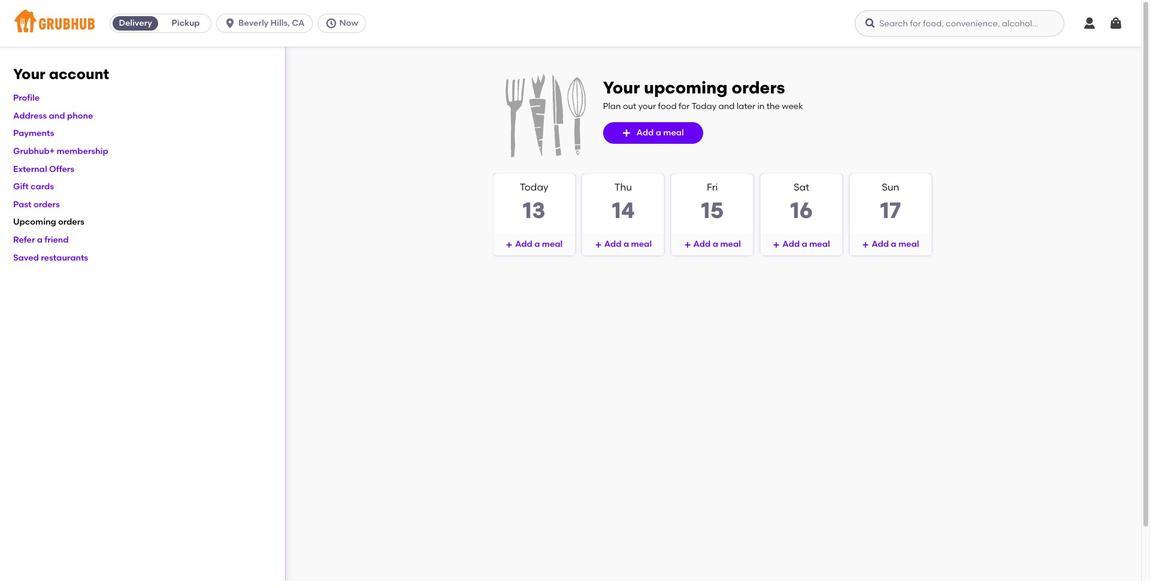 Task type: describe. For each thing, give the bounding box(es) containing it.
orders for past orders
[[34, 199, 60, 210]]

your for account
[[13, 65, 45, 83]]

Search for food, convenience, alcohol... search field
[[855, 10, 1065, 37]]

add a meal down food
[[637, 128, 684, 138]]

svg image for 16
[[773, 242, 781, 249]]

your account
[[13, 65, 109, 83]]

add a meal button down your
[[603, 122, 704, 144]]

offers
[[49, 164, 74, 174]]

grubhub+ membership link
[[13, 146, 108, 156]]

fri 15
[[701, 182, 724, 223]]

saved restaurants
[[13, 253, 88, 263]]

delivery button
[[110, 14, 161, 33]]

restaurants
[[41, 253, 88, 263]]

add for 16
[[783, 239, 800, 249]]

svg image for 17
[[863, 242, 870, 249]]

saved
[[13, 253, 39, 263]]

beverly hills, ca button
[[216, 14, 317, 33]]

meal for 14
[[632, 239, 652, 249]]

upcoming orders
[[13, 217, 84, 227]]

svg image inside beverly hills, ca button
[[224, 17, 236, 29]]

later
[[737, 101, 756, 111]]

15
[[701, 197, 724, 223]]

add a meal button for 14
[[583, 234, 664, 255]]

sat
[[794, 182, 810, 193]]

beverly
[[239, 18, 269, 28]]

upcoming
[[13, 217, 56, 227]]

pickup
[[172, 18, 200, 28]]

gift cards
[[13, 182, 54, 192]]

food
[[659, 101, 677, 111]]

ca
[[292, 18, 305, 28]]

a for 16
[[802, 239, 808, 249]]

0 horizontal spatial today
[[520, 182, 549, 193]]

a right refer on the top of the page
[[37, 235, 43, 245]]

now button
[[317, 14, 371, 33]]

payments link
[[13, 129, 54, 139]]

your for upcoming
[[603, 77, 640, 98]]

today inside your upcoming orders plan out your food for today and later in the week
[[692, 101, 717, 111]]

plan
[[603, 101, 621, 111]]

main navigation navigation
[[0, 0, 1142, 47]]

meal for 15
[[721, 239, 741, 249]]

fri
[[707, 182, 718, 193]]

address and phone link
[[13, 111, 93, 121]]

17
[[881, 197, 902, 223]]

address
[[13, 111, 47, 121]]

add down your
[[637, 128, 654, 138]]

gift cards link
[[13, 182, 54, 192]]

orders for upcoming orders
[[58, 217, 84, 227]]

membership
[[57, 146, 108, 156]]

a for 17
[[892, 239, 897, 249]]

cards
[[31, 182, 54, 192]]

add a meal button for 16
[[761, 234, 843, 255]]

add for 13
[[515, 239, 533, 249]]

refer a friend
[[13, 235, 69, 245]]

address and phone
[[13, 111, 93, 121]]

a for 14
[[624, 239, 630, 249]]

today 13
[[520, 182, 549, 223]]

0 horizontal spatial and
[[49, 111, 65, 121]]



Task type: locate. For each thing, give the bounding box(es) containing it.
thu 14
[[612, 182, 635, 223]]

profile
[[13, 93, 40, 103]]

saved restaurants link
[[13, 253, 88, 263]]

meal down 13
[[542, 239, 563, 249]]

add a meal button for 13
[[494, 234, 575, 255]]

now
[[340, 18, 358, 28]]

grubhub+
[[13, 146, 55, 156]]

today up 13
[[520, 182, 549, 193]]

meal down 15
[[721, 239, 741, 249]]

add a meal down 13
[[515, 239, 563, 249]]

1 horizontal spatial today
[[692, 101, 717, 111]]

orders up upcoming orders
[[34, 199, 60, 210]]

delivery
[[119, 18, 152, 28]]

add down 16
[[783, 239, 800, 249]]

hills,
[[271, 18, 290, 28]]

add a meal for 17
[[872, 239, 920, 249]]

add a meal button
[[603, 122, 704, 144], [494, 234, 575, 255], [583, 234, 664, 255], [672, 234, 754, 255], [761, 234, 843, 255], [850, 234, 932, 255]]

a down 14
[[624, 239, 630, 249]]

for
[[679, 101, 690, 111]]

1 vertical spatial today
[[520, 182, 549, 193]]

out
[[623, 101, 637, 111]]

16
[[791, 197, 813, 223]]

add a meal down 17
[[872, 239, 920, 249]]

a down 13
[[535, 239, 540, 249]]

and
[[719, 101, 735, 111], [49, 111, 65, 121]]

your upcoming orders plan out your food for today and later in the week
[[603, 77, 804, 111]]

14
[[612, 197, 635, 223]]

add a meal button for 17
[[850, 234, 932, 255]]

svg image for 15
[[684, 242, 691, 249]]

add a meal button for 15
[[672, 234, 754, 255]]

add a meal for 16
[[783, 239, 831, 249]]

svg image inside add a meal button
[[595, 242, 602, 249]]

a
[[656, 128, 662, 138], [37, 235, 43, 245], [535, 239, 540, 249], [624, 239, 630, 249], [713, 239, 719, 249], [802, 239, 808, 249], [892, 239, 897, 249]]

the
[[767, 101, 780, 111]]

refer
[[13, 235, 35, 245]]

a for 13
[[535, 239, 540, 249]]

0 vertical spatial today
[[692, 101, 717, 111]]

grubhub+ membership
[[13, 146, 108, 156]]

pickup button
[[161, 14, 211, 33]]

1 vertical spatial orders
[[34, 199, 60, 210]]

a down food
[[656, 128, 662, 138]]

sun 17
[[881, 182, 902, 223]]

0 vertical spatial orders
[[732, 77, 786, 98]]

add a meal down 14
[[605, 239, 652, 249]]

friend
[[45, 235, 69, 245]]

add a meal
[[637, 128, 684, 138], [515, 239, 563, 249], [605, 239, 652, 249], [694, 239, 741, 249], [783, 239, 831, 249], [872, 239, 920, 249]]

week
[[782, 101, 804, 111]]

svg image
[[622, 128, 632, 138], [506, 242, 513, 249], [684, 242, 691, 249], [773, 242, 781, 249], [863, 242, 870, 249]]

a down 16
[[802, 239, 808, 249]]

thu
[[615, 182, 632, 193]]

add for 14
[[605, 239, 622, 249]]

external offers
[[13, 164, 74, 174]]

add a meal for 13
[[515, 239, 563, 249]]

past orders link
[[13, 199, 60, 210]]

add a meal button down 13
[[494, 234, 575, 255]]

upcoming orders link
[[13, 217, 84, 227]]

beverly hills, ca
[[239, 18, 305, 28]]

and inside your upcoming orders plan out your food for today and later in the week
[[719, 101, 735, 111]]

svg image inside now button
[[325, 17, 337, 29]]

add down 17
[[872, 239, 890, 249]]

add a meal down 16
[[783, 239, 831, 249]]

2 vertical spatial orders
[[58, 217, 84, 227]]

your up out
[[603, 77, 640, 98]]

13
[[523, 197, 546, 223]]

today right for
[[692, 101, 717, 111]]

1 horizontal spatial and
[[719, 101, 735, 111]]

add a meal button down 17
[[850, 234, 932, 255]]

add down 13
[[515, 239, 533, 249]]

add a meal button down 16
[[761, 234, 843, 255]]

add for 15
[[694, 239, 711, 249]]

payments
[[13, 129, 54, 139]]

in
[[758, 101, 765, 111]]

and left phone
[[49, 111, 65, 121]]

a down 17
[[892, 239, 897, 249]]

meal down 14
[[632, 239, 652, 249]]

profile link
[[13, 93, 40, 103]]

orders
[[732, 77, 786, 98], [34, 199, 60, 210], [58, 217, 84, 227]]

add a meal for 15
[[694, 239, 741, 249]]

your
[[13, 65, 45, 83], [603, 77, 640, 98]]

meal down food
[[664, 128, 684, 138]]

add a meal down 15
[[694, 239, 741, 249]]

meal down 17
[[899, 239, 920, 249]]

external offers link
[[13, 164, 74, 174]]

orders up friend
[[58, 217, 84, 227]]

orders inside your upcoming orders plan out your food for today and later in the week
[[732, 77, 786, 98]]

meal for 13
[[542, 239, 563, 249]]

add down 14
[[605, 239, 622, 249]]

past
[[13, 199, 32, 210]]

and left later
[[719, 101, 735, 111]]

add a meal button down 15
[[672, 234, 754, 255]]

meal for 16
[[810, 239, 831, 249]]

account
[[49, 65, 109, 83]]

add for 17
[[872, 239, 890, 249]]

phone
[[67, 111, 93, 121]]

meal
[[664, 128, 684, 138], [542, 239, 563, 249], [632, 239, 652, 249], [721, 239, 741, 249], [810, 239, 831, 249], [899, 239, 920, 249]]

your inside your upcoming orders plan out your food for today and later in the week
[[603, 77, 640, 98]]

gift
[[13, 182, 29, 192]]

1 horizontal spatial your
[[603, 77, 640, 98]]

orders up in
[[732, 77, 786, 98]]

svg image for 13
[[506, 242, 513, 249]]

sat 16
[[791, 182, 813, 223]]

your
[[639, 101, 656, 111]]

0 horizontal spatial your
[[13, 65, 45, 83]]

add a meal for 14
[[605, 239, 652, 249]]

your up profile
[[13, 65, 45, 83]]

sun
[[882, 182, 900, 193]]

meal for 17
[[899, 239, 920, 249]]

upcoming
[[644, 77, 728, 98]]

external
[[13, 164, 47, 174]]

a for 15
[[713, 239, 719, 249]]

add
[[637, 128, 654, 138], [515, 239, 533, 249], [605, 239, 622, 249], [694, 239, 711, 249], [783, 239, 800, 249], [872, 239, 890, 249]]

a down 15
[[713, 239, 719, 249]]

add down 15
[[694, 239, 711, 249]]

svg image
[[1083, 16, 1098, 31], [1110, 16, 1124, 31], [224, 17, 236, 29], [325, 17, 337, 29], [865, 17, 877, 29], [595, 242, 602, 249]]

refer a friend link
[[13, 235, 69, 245]]

past orders
[[13, 199, 60, 210]]

add a meal button down 14
[[583, 234, 664, 255]]

meal down 16
[[810, 239, 831, 249]]

today
[[692, 101, 717, 111], [520, 182, 549, 193]]



Task type: vqa. For each thing, say whether or not it's contained in the screenshot.


